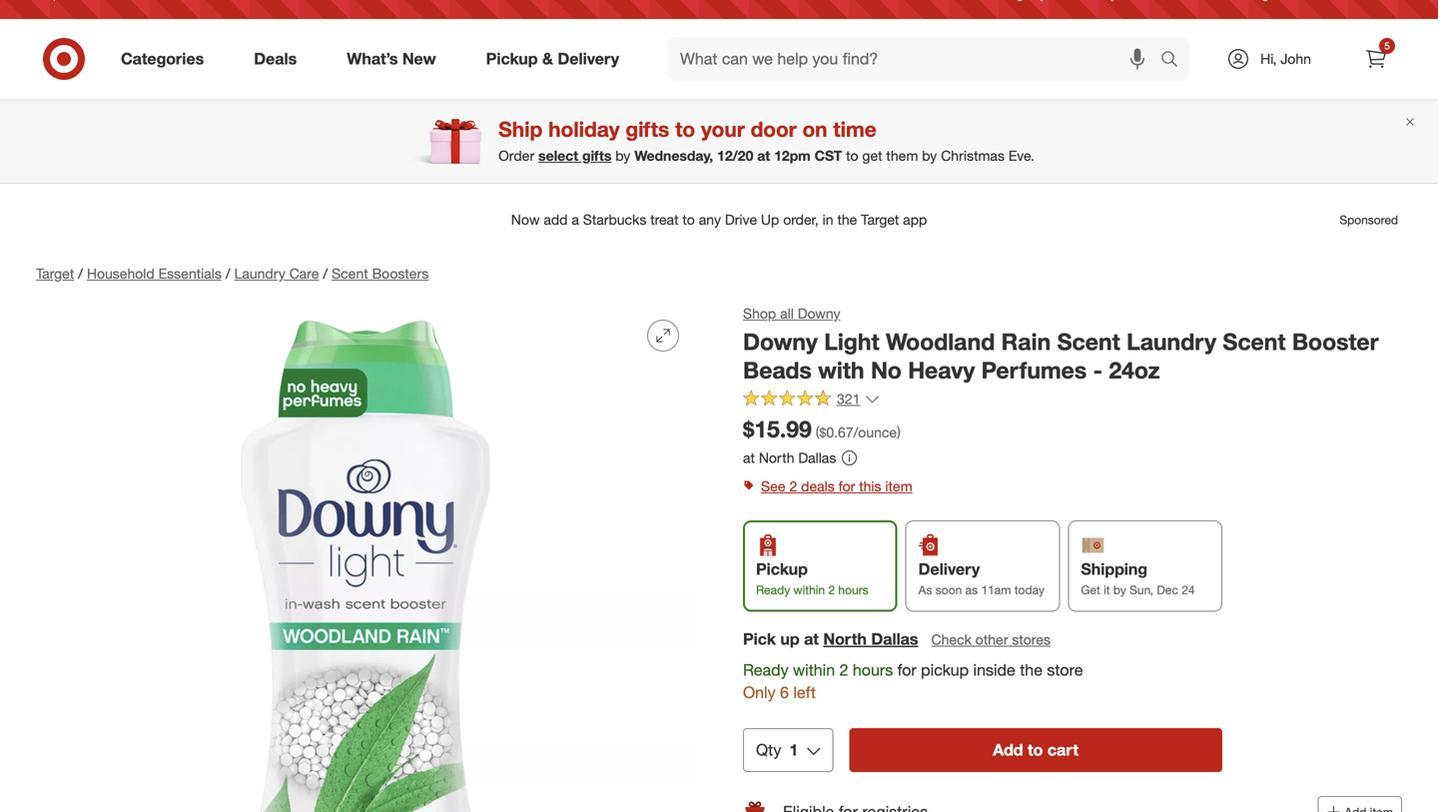 Task type: locate. For each thing, give the bounding box(es) containing it.
to left get
[[846, 147, 859, 165]]

2 down the pick up at north dallas
[[840, 660, 849, 680]]

1 horizontal spatial dallas
[[871, 629, 919, 649]]

1 vertical spatial gifts
[[582, 147, 612, 165]]

light
[[824, 328, 880, 356]]

pickup inside pickup ready within 2 hours
[[756, 560, 808, 579]]

dallas
[[799, 449, 837, 466], [871, 629, 919, 649]]

2 horizontal spatial to
[[1028, 740, 1043, 760]]

scent
[[332, 265, 368, 282], [1058, 328, 1121, 356], [1223, 328, 1286, 356]]

0 vertical spatial within
[[794, 583, 825, 598]]

for
[[839, 478, 856, 495], [898, 660, 917, 680]]

as
[[966, 583, 978, 598]]

see 2 deals for this item
[[761, 478, 913, 495]]

laundry up 24oz
[[1127, 328, 1217, 356]]

by right it
[[1114, 583, 1127, 598]]

hours up north dallas button
[[839, 583, 869, 598]]

gifts down holiday
[[582, 147, 612, 165]]

pick
[[743, 629, 776, 649]]

gifts
[[626, 116, 670, 142], [582, 147, 612, 165]]

0 vertical spatial downy
[[798, 305, 841, 322]]

laundry left care
[[234, 265, 286, 282]]

to
[[675, 116, 695, 142], [846, 147, 859, 165], [1028, 740, 1043, 760]]

for left pickup on the right bottom of the page
[[898, 660, 917, 680]]

0 vertical spatial north
[[759, 449, 795, 466]]

by down holiday
[[616, 147, 631, 165]]

for left this
[[839, 478, 856, 495]]

2 up the pick up at north dallas
[[829, 583, 835, 598]]

2 vertical spatial 2
[[840, 660, 849, 680]]

/ounce
[[854, 424, 897, 441]]

1 vertical spatial 2
[[829, 583, 835, 598]]

hours down north dallas button
[[853, 660, 893, 680]]

delivery up soon
[[919, 560, 980, 579]]

search
[[1152, 51, 1200, 71]]

today
[[1015, 583, 1045, 598]]

1
[[790, 740, 798, 760]]

by
[[616, 147, 631, 165], [922, 147, 937, 165], [1114, 583, 1127, 598]]

$0.67
[[820, 424, 854, 441]]

0 vertical spatial at
[[758, 147, 770, 165]]

shipping
[[1081, 560, 1148, 579]]

sun,
[[1130, 583, 1154, 598]]

delivery right &
[[558, 49, 619, 69]]

1 horizontal spatial scent
[[1058, 328, 1121, 356]]

0 horizontal spatial scent
[[332, 265, 368, 282]]

1 vertical spatial at
[[743, 449, 755, 466]]

/ right 'target' link
[[78, 265, 83, 282]]

north right up in the right of the page
[[824, 629, 867, 649]]

laundry inside shop all downy downy light woodland rain scent laundry scent booster beads with no heavy perfumes - 24oz
[[1127, 328, 1217, 356]]

at down $15.99
[[743, 449, 755, 466]]

/ right essentials
[[226, 265, 230, 282]]

1 horizontal spatial /
[[226, 265, 230, 282]]

0 horizontal spatial 2
[[790, 478, 797, 495]]

321
[[837, 390, 861, 408]]

1 vertical spatial for
[[898, 660, 917, 680]]

2 inside pickup ready within 2 hours
[[829, 583, 835, 598]]

to up wednesday,
[[675, 116, 695, 142]]

1 horizontal spatial 2
[[829, 583, 835, 598]]

eve.
[[1009, 147, 1035, 165]]

at
[[758, 147, 770, 165], [743, 449, 755, 466], [804, 629, 819, 649]]

advertisement region
[[20, 196, 1419, 244]]

it
[[1104, 583, 1111, 598]]

2 horizontal spatial at
[[804, 629, 819, 649]]

0 horizontal spatial for
[[839, 478, 856, 495]]

1 vertical spatial pickup
[[756, 560, 808, 579]]

1 horizontal spatial at
[[758, 147, 770, 165]]

0 vertical spatial laundry
[[234, 265, 286, 282]]

at down door
[[758, 147, 770, 165]]

add to cart button
[[849, 728, 1223, 772]]

no
[[871, 356, 902, 384]]

check
[[932, 631, 972, 648]]

/ right care
[[323, 265, 328, 282]]

within
[[794, 583, 825, 598], [793, 660, 835, 680]]

pickup up up in the right of the page
[[756, 560, 808, 579]]

0 horizontal spatial at
[[743, 449, 755, 466]]

0 vertical spatial ready
[[756, 583, 790, 598]]

0 vertical spatial hours
[[839, 583, 869, 598]]

1 / from the left
[[78, 265, 83, 282]]

soon
[[936, 583, 962, 598]]

search button
[[1152, 37, 1200, 85]]

gifts up wednesday,
[[626, 116, 670, 142]]

hours
[[839, 583, 869, 598], [853, 660, 893, 680]]

2 vertical spatial to
[[1028, 740, 1043, 760]]

within up left
[[793, 660, 835, 680]]

holiday
[[549, 116, 620, 142]]

ready up only
[[743, 660, 789, 680]]

2 right see
[[790, 478, 797, 495]]

by right "them"
[[922, 147, 937, 165]]

rain
[[1002, 328, 1051, 356]]

downy
[[798, 305, 841, 322], [743, 328, 818, 356]]

1 vertical spatial ready
[[743, 660, 789, 680]]

north down $15.99
[[759, 449, 795, 466]]

by inside shipping get it by sun, dec 24
[[1114, 583, 1127, 598]]

2 horizontal spatial /
[[323, 265, 328, 282]]

1 horizontal spatial north
[[824, 629, 867, 649]]

0 horizontal spatial by
[[616, 147, 631, 165]]

downy right all
[[798, 305, 841, 322]]

household essentials link
[[87, 265, 222, 282]]

left
[[794, 683, 816, 702]]

(
[[816, 424, 820, 441]]

ship holiday gifts to your door on time order select gifts by wednesday, 12/20 at 12pm cst to get them by christmas eve.
[[499, 116, 1035, 165]]

1 vertical spatial north
[[824, 629, 867, 649]]

0 vertical spatial for
[[839, 478, 856, 495]]

dallas up ready within 2 hours for pickup inside the store only 6 left
[[871, 629, 919, 649]]

1 horizontal spatial by
[[922, 147, 937, 165]]

0 horizontal spatial delivery
[[558, 49, 619, 69]]

0 horizontal spatial north
[[759, 449, 795, 466]]

0 horizontal spatial /
[[78, 265, 83, 282]]

1 horizontal spatial to
[[846, 147, 859, 165]]

0 vertical spatial pickup
[[486, 49, 538, 69]]

cst
[[815, 147, 842, 165]]

ready
[[756, 583, 790, 598], [743, 660, 789, 680]]

)
[[897, 424, 901, 441]]

0 horizontal spatial pickup
[[486, 49, 538, 69]]

laundry care link
[[234, 265, 319, 282]]

scent up -
[[1058, 328, 1121, 356]]

check other stores
[[932, 631, 1051, 648]]

hi, john
[[1261, 50, 1312, 67]]

to right add
[[1028, 740, 1043, 760]]

1 horizontal spatial pickup
[[756, 560, 808, 579]]

What can we help you find? suggestions appear below search field
[[668, 37, 1166, 81]]

2 vertical spatial at
[[804, 629, 819, 649]]

essentials
[[158, 265, 222, 282]]

/
[[78, 265, 83, 282], [226, 265, 230, 282], [323, 265, 328, 282]]

pickup for ready
[[756, 560, 808, 579]]

within up up in the right of the page
[[794, 583, 825, 598]]

item
[[886, 478, 913, 495]]

1 horizontal spatial for
[[898, 660, 917, 680]]

2 horizontal spatial scent
[[1223, 328, 1286, 356]]

0 horizontal spatial gifts
[[582, 147, 612, 165]]

ready up pick
[[756, 583, 790, 598]]

your
[[701, 116, 745, 142]]

1 vertical spatial hours
[[853, 660, 893, 680]]

to inside button
[[1028, 740, 1043, 760]]

0 horizontal spatial to
[[675, 116, 695, 142]]

for inside ready within 2 hours for pickup inside the store only 6 left
[[898, 660, 917, 680]]

at right up in the right of the page
[[804, 629, 819, 649]]

target / household essentials / laundry care / scent boosters
[[36, 265, 429, 282]]

hours inside pickup ready within 2 hours
[[839, 583, 869, 598]]

321 link
[[743, 389, 881, 412]]

what's new
[[347, 49, 436, 69]]

2 horizontal spatial by
[[1114, 583, 1127, 598]]

1 horizontal spatial laundry
[[1127, 328, 1217, 356]]

2 / from the left
[[226, 265, 230, 282]]

1 horizontal spatial gifts
[[626, 116, 670, 142]]

scent right care
[[332, 265, 368, 282]]

new
[[402, 49, 436, 69]]

ready within 2 hours for pickup inside the store only 6 left
[[743, 660, 1084, 702]]

north
[[759, 449, 795, 466], [824, 629, 867, 649]]

1 vertical spatial laundry
[[1127, 328, 1217, 356]]

scent left the booster
[[1223, 328, 1286, 356]]

as
[[919, 583, 933, 598]]

woodland
[[886, 328, 995, 356]]

2 horizontal spatial 2
[[840, 660, 849, 680]]

dallas down (
[[799, 449, 837, 466]]

2 within from the top
[[793, 660, 835, 680]]

2
[[790, 478, 797, 495], [829, 583, 835, 598], [840, 660, 849, 680]]

1 vertical spatial within
[[793, 660, 835, 680]]

pickup left &
[[486, 49, 538, 69]]

see 2 deals for this item link
[[743, 473, 1403, 501]]

downy up beads
[[743, 328, 818, 356]]

0 vertical spatial dallas
[[799, 449, 837, 466]]

1 within from the top
[[794, 583, 825, 598]]

1 horizontal spatial delivery
[[919, 560, 980, 579]]

1 vertical spatial delivery
[[919, 560, 980, 579]]

laundry
[[234, 265, 286, 282], [1127, 328, 1217, 356]]

qty
[[756, 740, 782, 760]]

0 vertical spatial 2
[[790, 478, 797, 495]]

what's
[[347, 49, 398, 69]]

ship
[[499, 116, 543, 142]]



Task type: describe. For each thing, give the bounding box(es) containing it.
1 vertical spatial dallas
[[871, 629, 919, 649]]

door
[[751, 116, 797, 142]]

boosters
[[372, 265, 429, 282]]

24oz
[[1109, 356, 1160, 384]]

within inside ready within 2 hours for pickup inside the store only 6 left
[[793, 660, 835, 680]]

downy light woodland rain scent laundry scent booster beads with no heavy perfumes - 24oz, 1 of 13 image
[[36, 304, 695, 812]]

0 horizontal spatial laundry
[[234, 265, 286, 282]]

up
[[781, 629, 800, 649]]

$15.99
[[743, 415, 812, 443]]

order
[[499, 147, 535, 165]]

at north dallas
[[743, 449, 837, 466]]

-
[[1093, 356, 1103, 384]]

shop all downy downy light woodland rain scent laundry scent booster beads with no heavy perfumes - 24oz
[[743, 305, 1379, 384]]

pickup for &
[[486, 49, 538, 69]]

2 inside the see 2 deals for this item link
[[790, 478, 797, 495]]

stores
[[1012, 631, 1051, 648]]

what's new link
[[330, 37, 461, 81]]

ready inside ready within 2 hours for pickup inside the store only 6 left
[[743, 660, 789, 680]]

time
[[833, 116, 877, 142]]

0 vertical spatial to
[[675, 116, 695, 142]]

only
[[743, 683, 776, 702]]

6
[[780, 683, 789, 702]]

hi,
[[1261, 50, 1277, 67]]

get
[[1081, 583, 1101, 598]]

the
[[1020, 660, 1043, 680]]

this
[[859, 478, 882, 495]]

john
[[1281, 50, 1312, 67]]

at inside "ship holiday gifts to your door on time order select gifts by wednesday, 12/20 at 12pm cst to get them by christmas eve."
[[758, 147, 770, 165]]

delivery as soon as 11am today
[[919, 560, 1045, 598]]

1 vertical spatial downy
[[743, 328, 818, 356]]

care
[[289, 265, 319, 282]]

0 horizontal spatial dallas
[[799, 449, 837, 466]]

5 link
[[1355, 37, 1399, 81]]

pickup ready within 2 hours
[[756, 560, 869, 598]]

12pm
[[774, 147, 811, 165]]

deals
[[254, 49, 297, 69]]

store
[[1047, 660, 1084, 680]]

them
[[887, 147, 919, 165]]

all
[[780, 305, 794, 322]]

0 vertical spatial gifts
[[626, 116, 670, 142]]

within inside pickup ready within 2 hours
[[794, 583, 825, 598]]

pickup & delivery
[[486, 49, 619, 69]]

5
[[1385, 39, 1390, 52]]

get
[[863, 147, 883, 165]]

inside
[[974, 660, 1016, 680]]

check other stores button
[[931, 629, 1052, 651]]

target
[[36, 265, 74, 282]]

scent boosters link
[[332, 265, 429, 282]]

deals
[[801, 478, 835, 495]]

categories
[[121, 49, 204, 69]]

ready inside pickup ready within 2 hours
[[756, 583, 790, 598]]

select
[[539, 147, 579, 165]]

other
[[976, 631, 1009, 648]]

heavy
[[908, 356, 975, 384]]

add to cart
[[993, 740, 1079, 760]]

1 vertical spatial to
[[846, 147, 859, 165]]

categories link
[[104, 37, 229, 81]]

24
[[1182, 583, 1195, 598]]

12/20
[[717, 147, 754, 165]]

shop
[[743, 305, 776, 322]]

$15.99 ( $0.67 /ounce )
[[743, 415, 901, 443]]

north dallas button
[[824, 628, 919, 651]]

dec
[[1157, 583, 1179, 598]]

&
[[542, 49, 553, 69]]

pick up at north dallas
[[743, 629, 919, 649]]

hours inside ready within 2 hours for pickup inside the store only 6 left
[[853, 660, 893, 680]]

household
[[87, 265, 155, 282]]

perfumes
[[982, 356, 1087, 384]]

shipping get it by sun, dec 24
[[1081, 560, 1195, 598]]

11am
[[981, 583, 1011, 598]]

with
[[818, 356, 865, 384]]

deals link
[[237, 37, 322, 81]]

cart
[[1048, 740, 1079, 760]]

target link
[[36, 265, 74, 282]]

3 / from the left
[[323, 265, 328, 282]]

2 inside ready within 2 hours for pickup inside the store only 6 left
[[840, 660, 849, 680]]

booster
[[1293, 328, 1379, 356]]

qty 1
[[756, 740, 798, 760]]

christmas
[[941, 147, 1005, 165]]

on
[[803, 116, 828, 142]]

pickup & delivery link
[[469, 37, 644, 81]]

add
[[993, 740, 1024, 760]]

see
[[761, 478, 786, 495]]

delivery inside delivery as soon as 11am today
[[919, 560, 980, 579]]

0 vertical spatial delivery
[[558, 49, 619, 69]]



Task type: vqa. For each thing, say whether or not it's contained in the screenshot.
reg for $7.99
no



